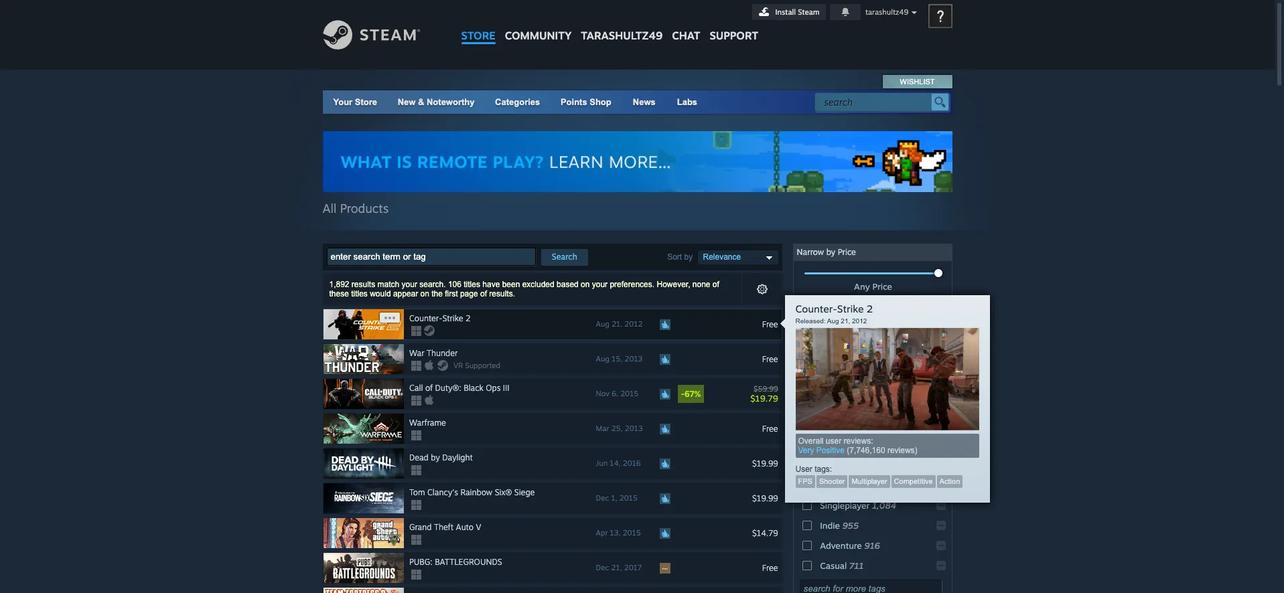 Task type: locate. For each thing, give the bounding box(es) containing it.
released:
[[796, 317, 826, 325]]

2 dec from the top
[[596, 563, 609, 573]]

$19.99 left the user
[[752, 459, 778, 469]]

however,
[[657, 280, 690, 289]]

1 dec from the top
[[596, 494, 609, 503]]

items right play
[[890, 332, 912, 342]]

by left tag
[[826, 460, 836, 470]]

tom
[[409, 488, 425, 498]]

special offers
[[820, 312, 877, 322]]

your right based on the top left of the page
[[592, 280, 608, 289]]

1 horizontal spatial counter-
[[796, 303, 837, 315]]

store
[[461, 29, 496, 42]]

1 vertical spatial $19.99
[[752, 493, 778, 504]]

hide up the user
[[820, 406, 839, 417]]

0 vertical spatial narrow
[[797, 247, 824, 257]]

call of duty®: black ops iii
[[409, 383, 509, 393]]

free for battlegrounds
[[762, 563, 778, 573]]

0 vertical spatial price
[[838, 247, 856, 257]]

counter-strike 2
[[409, 314, 471, 324]]

narrow down the released:
[[797, 365, 824, 375]]

tarashultz49 inside tarashultz49 link
[[581, 29, 663, 42]]

21, up free
[[841, 317, 850, 325]]

counter- up the released:
[[796, 303, 837, 315]]

grand theft auto v
[[409, 523, 481, 533]]

2015 right the 6,
[[620, 389, 639, 399]]

1 vertical spatial 2015
[[620, 494, 638, 503]]

free left the released:
[[762, 319, 778, 329]]

2013 for war thunder
[[625, 354, 643, 364]]

fps
[[798, 477, 813, 485]]

dec 1, 2015
[[596, 494, 638, 503]]

action
[[940, 477, 960, 485], [820, 480, 846, 491]]

auto
[[456, 523, 474, 533]]

user
[[826, 437, 842, 446]]

counter- down the
[[409, 314, 442, 324]]

would
[[370, 289, 391, 299]]

very
[[798, 446, 814, 455]]

4 free from the top
[[762, 563, 778, 573]]

narrow for hide
[[797, 365, 824, 375]]

items
[[890, 332, 912, 342], [875, 386, 897, 397], [841, 406, 864, 417], [841, 426, 864, 437]]

1 horizontal spatial titles
[[464, 280, 480, 289]]

of right none
[[713, 280, 719, 289]]

hide for hide items on my wishlist
[[820, 426, 839, 437]]

1 vertical spatial my
[[879, 426, 891, 437]]

aug for war thunder
[[596, 354, 610, 364]]

strike down any
[[837, 303, 864, 315]]

free down '$14.79'
[[762, 563, 778, 573]]

21, left 2017
[[611, 563, 622, 573]]

None text field
[[327, 248, 536, 266], [800, 580, 942, 594], [327, 248, 536, 266], [800, 580, 942, 594]]

1 horizontal spatial 2012
[[852, 317, 867, 325]]

0 horizontal spatial 2012
[[625, 320, 643, 329]]

strike inside counter-strike 2 released: aug 21, 2012
[[837, 303, 864, 315]]

aug up aug 15, 2013
[[596, 320, 610, 329]]

1,892
[[329, 280, 349, 289]]

on left the
[[420, 289, 429, 299]]

1 vertical spatial dec
[[596, 563, 609, 573]]

25,
[[611, 424, 623, 434]]

6,
[[612, 389, 618, 399]]

positive
[[817, 446, 845, 455]]

strike down first
[[442, 314, 463, 324]]

1 vertical spatial 2013
[[625, 424, 643, 434]]

by up counter-strike 2 released: aug 21, 2012
[[826, 247, 836, 257]]

0 vertical spatial tarashultz49
[[865, 7, 909, 17]]

1 horizontal spatial tarashultz49
[[865, 7, 909, 17]]

categories link
[[495, 97, 540, 107]]

0 horizontal spatial titles
[[351, 289, 368, 299]]

your right the match
[[402, 280, 417, 289]]

hide up positive
[[820, 426, 839, 437]]

free
[[841, 332, 857, 342]]

$19.99 for tom clancy's rainbow six® siege
[[752, 493, 778, 504]]

1,179
[[849, 480, 871, 491]]

1,084
[[872, 500, 896, 511]]

support
[[710, 29, 758, 42]]

hide
[[820, 332, 839, 342], [820, 386, 839, 397], [820, 406, 839, 417], [820, 426, 839, 437]]

1 vertical spatial tarashultz49
[[581, 29, 663, 42]]

2016
[[623, 459, 641, 468]]

2 inside counter-strike 2 released: aug 21, 2012
[[867, 303, 873, 315]]

hide left free
[[820, 332, 839, 342]]

2013 right 15,
[[625, 354, 643, 364]]

0 horizontal spatial your
[[402, 280, 417, 289]]

0 vertical spatial $19.99
[[752, 459, 778, 469]]

711
[[850, 561, 864, 572]]

on up (7,746,160 at the right
[[866, 426, 876, 437]]

2 down any price
[[867, 303, 873, 315]]

my left the wishlist
[[879, 426, 891, 437]]

0 vertical spatial dec
[[596, 494, 609, 503]]

strike
[[837, 303, 864, 315], [442, 314, 463, 324]]

action right competitive
[[940, 477, 960, 485]]

1 2013 from the top
[[625, 354, 643, 364]]

$19.99 up '$14.79'
[[752, 493, 778, 504]]

0 vertical spatial my
[[876, 406, 888, 417]]

2012 up to in the bottom right of the page
[[852, 317, 867, 325]]

free for strike
[[762, 319, 778, 329]]

points
[[561, 97, 587, 107]]

excluded
[[522, 280, 555, 289]]

of right page
[[480, 289, 487, 299]]

search button
[[541, 249, 588, 266]]

any price
[[854, 281, 892, 292]]

multiplayer
[[852, 477, 887, 485]]

0 vertical spatial 2015
[[620, 389, 639, 399]]

dec 21, 2017
[[596, 563, 642, 573]]

hide down narrow by preferences on the right
[[820, 386, 839, 397]]

search.
[[420, 280, 446, 289]]

tags:
[[815, 465, 832, 474]]

singleplayer 1,084
[[820, 500, 896, 511]]

battlegrounds
[[435, 557, 502, 568]]

strike for counter-strike 2 released: aug 21, 2012
[[837, 303, 864, 315]]

2013
[[625, 354, 643, 364], [625, 424, 643, 434]]

dec left 2017
[[596, 563, 609, 573]]

0 horizontal spatial 2
[[466, 314, 471, 324]]

1 horizontal spatial on
[[581, 280, 590, 289]]

by left preferences
[[826, 365, 836, 375]]

narrow for any
[[797, 247, 824, 257]]

2012 up aug 15, 2013
[[625, 320, 643, 329]]

2015 right 13,
[[623, 529, 641, 538]]

narrow down "very" at right
[[797, 460, 824, 470]]

dead by daylight
[[409, 453, 473, 463]]

on right based on the top left of the page
[[581, 280, 590, 289]]

&
[[418, 97, 424, 107]]

been
[[502, 280, 520, 289]]

store
[[355, 97, 377, 107]]

2013 for warframe
[[625, 424, 643, 434]]

0 horizontal spatial of
[[425, 383, 433, 393]]

1 hide from the top
[[820, 332, 839, 342]]

(7,746,160
[[847, 446, 885, 455]]

free down $19.79
[[762, 424, 778, 434]]

2 narrow from the top
[[797, 365, 824, 375]]

free for thunder
[[762, 354, 778, 364]]

by for narrow by preferences
[[826, 365, 836, 375]]

tarashultz49 link
[[576, 0, 667, 49]]

results.
[[489, 289, 515, 299]]

special
[[820, 312, 849, 322]]

items up hide items in my library
[[875, 386, 897, 397]]

0 horizontal spatial action
[[820, 480, 846, 491]]

of
[[713, 280, 719, 289], [480, 289, 487, 299], [425, 383, 433, 393]]

1 narrow from the top
[[797, 247, 824, 257]]

1 vertical spatial narrow
[[797, 365, 824, 375]]

0 horizontal spatial price
[[838, 247, 856, 257]]

price right any
[[873, 281, 892, 292]]

free up $59.99
[[762, 354, 778, 364]]

0 horizontal spatial tarashultz49
[[581, 29, 663, 42]]

0 horizontal spatial on
[[420, 289, 429, 299]]

dec left 1,
[[596, 494, 609, 503]]

1 $19.99 from the top
[[752, 459, 778, 469]]

of right call
[[425, 383, 433, 393]]

21, up 15,
[[612, 320, 622, 329]]

aug left 15,
[[596, 354, 610, 364]]

1 horizontal spatial strike
[[837, 303, 864, 315]]

2015 right 1,
[[620, 494, 638, 503]]

siege
[[514, 488, 535, 498]]

1 horizontal spatial action
[[940, 477, 960, 485]]

steam
[[798, 7, 820, 17]]

1 vertical spatial price
[[873, 281, 892, 292]]

titles right 'these'
[[351, 289, 368, 299]]

2017
[[624, 563, 642, 573]]

1 horizontal spatial your
[[592, 280, 608, 289]]

1 horizontal spatial 2
[[867, 303, 873, 315]]

all
[[323, 201, 337, 216]]

2 horizontal spatial of
[[713, 280, 719, 289]]

1 your from the left
[[402, 280, 417, 289]]

by for sort by
[[684, 252, 693, 262]]

reviews:
[[844, 437, 873, 446]]

counter-
[[796, 303, 837, 315], [409, 314, 442, 324]]

my right the in
[[876, 406, 888, 417]]

hide for hide free to play items
[[820, 332, 839, 342]]

counter- for counter-strike 2
[[409, 314, 442, 324]]

by right dead
[[431, 453, 440, 463]]

2 $19.99 from the top
[[752, 493, 778, 504]]

competitive
[[894, 477, 933, 485]]

aug 15, 2013
[[596, 354, 643, 364]]

your
[[402, 280, 417, 289], [592, 280, 608, 289]]

narrow up counter-strike 2 released: aug 21, 2012
[[797, 247, 824, 257]]

action down tags: on the right bottom of page
[[820, 480, 846, 491]]

indie
[[820, 521, 840, 531]]

clancy's
[[427, 488, 458, 498]]

to
[[860, 332, 868, 342]]

your store link
[[333, 97, 377, 107]]

action 1,179
[[820, 480, 871, 491]]

counter- inside counter-strike 2 released: aug 21, 2012
[[796, 303, 837, 315]]

2 free from the top
[[762, 354, 778, 364]]

2012 inside counter-strike 2 released: aug 21, 2012
[[852, 317, 867, 325]]

by right sort
[[684, 252, 693, 262]]

2 2013 from the top
[[625, 424, 643, 434]]

titles right 106
[[464, 280, 480, 289]]

2 down page
[[466, 314, 471, 324]]

price up any
[[838, 247, 856, 257]]

aug right the released:
[[827, 317, 839, 325]]

$14.79
[[752, 528, 778, 538]]

ops
[[486, 383, 501, 393]]

1 free from the top
[[762, 319, 778, 329]]

results
[[352, 280, 375, 289]]

apr 13, 2015
[[596, 529, 641, 538]]

0 horizontal spatial strike
[[442, 314, 463, 324]]

user tags: fps shooter multiplayer competitive action
[[796, 465, 960, 485]]

by for dead by daylight
[[431, 453, 440, 463]]

0 vertical spatial 2013
[[625, 354, 643, 364]]

2013 right 25, on the bottom
[[625, 424, 643, 434]]

2
[[867, 303, 873, 315], [466, 314, 471, 324]]

3 hide from the top
[[820, 406, 839, 417]]

2 vertical spatial narrow
[[797, 460, 824, 470]]

my for on
[[879, 426, 891, 437]]

nov 6, 2015
[[596, 389, 639, 399]]

support link
[[705, 0, 763, 46]]

0 horizontal spatial counter-
[[409, 314, 442, 324]]

4 hide from the top
[[820, 426, 839, 437]]

2 hide from the top
[[820, 386, 839, 397]]

action inside user tags: fps shooter multiplayer competitive action
[[940, 477, 960, 485]]

relevance
[[703, 253, 741, 262]]

1 horizontal spatial of
[[480, 289, 487, 299]]

67%
[[685, 389, 701, 399]]



Task type: describe. For each thing, give the bounding box(es) containing it.
six®
[[495, 488, 512, 498]]

by for narrow by tag
[[826, 460, 836, 470]]

labs link
[[666, 90, 708, 114]]

106
[[448, 280, 462, 289]]

3 free from the top
[[762, 424, 778, 434]]

war
[[409, 348, 424, 358]]

21, for counter-strike 2
[[612, 320, 622, 329]]

13,
[[610, 529, 621, 538]]

have
[[483, 280, 500, 289]]

dec for pubg: battlegrounds
[[596, 563, 609, 573]]

products
[[340, 201, 389, 216]]

all products
[[323, 201, 389, 216]]

new & noteworthy
[[398, 97, 475, 107]]

chat
[[672, 29, 700, 42]]

2 for counter-strike 2 released: aug 21, 2012
[[867, 303, 873, 315]]

hide items on my wishlist
[[820, 426, 924, 437]]

singleplayer
[[820, 500, 870, 511]]

21, inside counter-strike 2 released: aug 21, 2012
[[841, 317, 850, 325]]

3 narrow from the top
[[797, 460, 824, 470]]

sort by
[[667, 252, 693, 262]]

casual 711
[[820, 561, 864, 572]]

these
[[329, 289, 349, 299]]

mar
[[596, 424, 609, 434]]

offers
[[852, 312, 877, 322]]

shop
[[590, 97, 612, 107]]

duty®:
[[435, 383, 461, 393]]

v
[[476, 523, 481, 533]]

call
[[409, 383, 423, 393]]

sort
[[667, 252, 682, 262]]

install steam
[[776, 7, 820, 17]]

nov
[[596, 389, 610, 399]]

1,892 results match your search. 106 titles have been excluded based on your preferences. however, none of these titles would appear on the first page of results.
[[329, 280, 719, 299]]

community link
[[500, 0, 576, 49]]

-
[[681, 389, 685, 399]]

your
[[333, 97, 352, 107]]

pubg:
[[409, 557, 433, 568]]

2 vertical spatial 2015
[[623, 529, 641, 538]]

mar 25, 2013
[[596, 424, 643, 434]]

aug inside counter-strike 2 released: aug 21, 2012
[[827, 317, 839, 325]]

ignored
[[841, 386, 872, 397]]

hide ignored items
[[820, 386, 897, 397]]

my for in
[[876, 406, 888, 417]]

play
[[871, 332, 888, 342]]

$19.99 for dead by daylight
[[752, 459, 778, 469]]

none
[[693, 280, 710, 289]]

shooter
[[819, 477, 845, 485]]

$59.99 $19.79
[[751, 384, 778, 404]]

2 for counter-strike 2
[[466, 314, 471, 324]]

warframe
[[409, 418, 446, 428]]

noteworthy
[[427, 97, 475, 107]]

vr supported
[[454, 361, 501, 371]]

reviews)
[[888, 446, 918, 455]]

the
[[432, 289, 443, 299]]

apr
[[596, 529, 608, 538]]

store link
[[457, 0, 500, 49]]

aug for counter-strike 2
[[596, 320, 610, 329]]

wishlist
[[900, 78, 935, 86]]

dec for tom clancy's rainbow six® siege
[[596, 494, 609, 503]]

page
[[460, 289, 478, 299]]

narrow by tag
[[797, 460, 850, 470]]

install
[[776, 7, 796, 17]]

counter-strike 2 released: aug 21, 2012
[[796, 303, 873, 325]]

2 horizontal spatial on
[[866, 426, 876, 437]]

categories
[[495, 97, 540, 107]]

14,
[[610, 459, 621, 468]]

any
[[854, 281, 870, 292]]

vr
[[454, 361, 463, 371]]

in
[[866, 406, 873, 417]]

casual
[[820, 561, 847, 572]]

2 your from the left
[[592, 280, 608, 289]]

based
[[557, 280, 579, 289]]

thunder
[[427, 348, 458, 358]]

relevance link
[[698, 251, 778, 265]]

adventure
[[820, 541, 862, 551]]

search text field
[[824, 94, 928, 111]]

1 horizontal spatial price
[[873, 281, 892, 292]]

items left the in
[[841, 406, 864, 417]]

narrow by preferences
[[797, 365, 882, 375]]

2015 for siege
[[620, 494, 638, 503]]

indie 955
[[820, 521, 859, 531]]

points shop
[[561, 97, 612, 107]]

news link
[[622, 90, 666, 114]]

15,
[[612, 354, 622, 364]]

war thunder
[[409, 348, 458, 358]]

hide for hide items in my library
[[820, 406, 839, 417]]

preferences
[[838, 365, 882, 375]]

items up (7,746,160 at the right
[[841, 426, 864, 437]]

tom clancy's rainbow six® siege
[[409, 488, 535, 498]]

hide for hide ignored items
[[820, 386, 839, 397]]

grand
[[409, 523, 432, 533]]

21, for pubg: battlegrounds
[[611, 563, 622, 573]]

jun 14, 2016
[[596, 459, 641, 468]]

preferences.
[[610, 280, 655, 289]]

first
[[445, 289, 458, 299]]

strike for counter-strike 2
[[442, 314, 463, 324]]

community
[[505, 29, 572, 42]]

your store
[[333, 97, 377, 107]]

theft
[[434, 523, 454, 533]]

by for narrow by price
[[826, 247, 836, 257]]

wishlist link
[[883, 75, 952, 88]]

$19.79
[[751, 393, 778, 404]]

aug 21, 2012
[[596, 320, 643, 329]]

supported
[[465, 361, 501, 371]]

counter- for counter-strike 2 released: aug 21, 2012
[[796, 303, 837, 315]]

labs
[[677, 97, 697, 107]]

2015 for ops
[[620, 389, 639, 399]]



Task type: vqa. For each thing, say whether or not it's contained in the screenshot.
Violation
no



